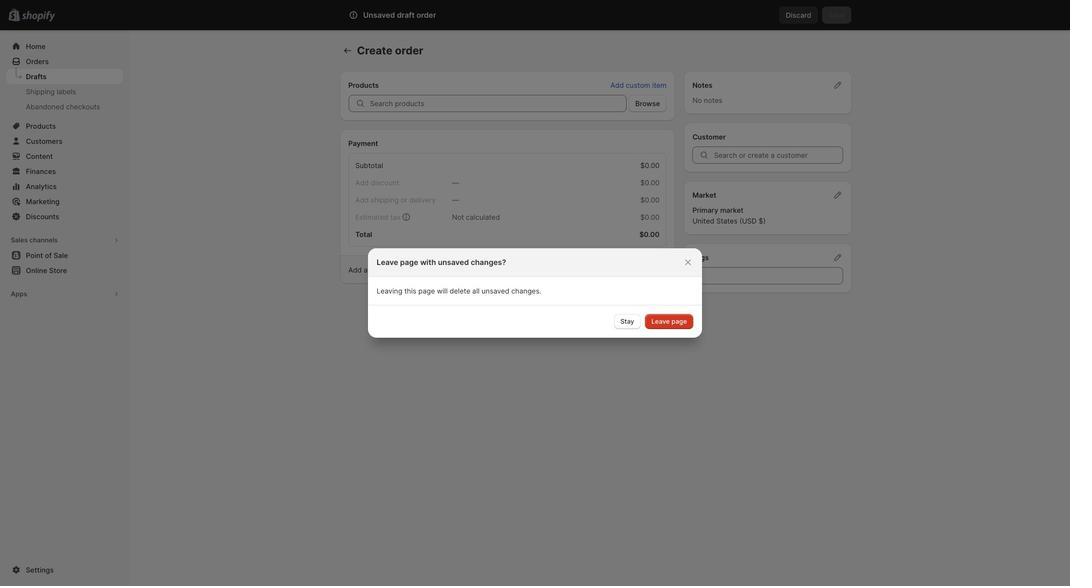 Task type: describe. For each thing, give the bounding box(es) containing it.
changes.
[[511, 287, 542, 295]]

leave page
[[652, 317, 687, 326]]

subtotal
[[355, 161, 383, 170]]

stay button
[[614, 314, 641, 329]]

sales channels
[[11, 236, 58, 244]]

1 — from the top
[[452, 178, 459, 187]]

add a product to calculate total and view payment options.
[[348, 266, 544, 274]]

abandoned
[[26, 102, 64, 111]]

delete
[[450, 287, 470, 295]]

1 vertical spatial page
[[419, 287, 435, 295]]

customer
[[693, 133, 726, 141]]

to
[[398, 266, 404, 274]]

page for leave page with unsaved changes?
[[400, 258, 418, 267]]

browse button
[[629, 95, 667, 112]]

notes
[[704, 96, 723, 105]]

calculated
[[466, 213, 500, 222]]

2 — from the top
[[452, 196, 459, 204]]

leaving
[[377, 287, 402, 295]]

market
[[720, 206, 744, 215]]

options.
[[517, 266, 544, 274]]

not calculated
[[452, 213, 500, 222]]

leaving this page will delete all unsaved changes.
[[377, 287, 542, 295]]

discounts
[[26, 212, 59, 221]]

discard link
[[780, 6, 818, 24]]

sales channels button
[[6, 233, 123, 248]]

custom
[[626, 81, 650, 89]]

abandoned checkouts link
[[6, 99, 123, 114]]

settings link
[[6, 563, 123, 578]]

shipping labels link
[[6, 84, 123, 99]]

labels
[[57, 87, 76, 96]]

all
[[472, 287, 480, 295]]

market
[[693, 191, 716, 199]]

leave for leave page with unsaved changes?
[[377, 258, 398, 267]]

total
[[438, 266, 453, 274]]

0 horizontal spatial unsaved
[[438, 258, 469, 267]]

add custom item button
[[604, 78, 673, 93]]

will
[[437, 287, 448, 295]]

apps
[[11, 290, 27, 298]]

add for add custom item
[[611, 81, 624, 89]]

create order
[[357, 44, 423, 57]]

home link
[[6, 39, 123, 54]]

orders link
[[6, 54, 123, 69]]



Task type: locate. For each thing, give the bounding box(es) containing it.
0 vertical spatial unsaved
[[438, 258, 469, 267]]

0 horizontal spatial leave
[[377, 258, 398, 267]]

add inside button
[[611, 81, 624, 89]]

draft
[[397, 10, 415, 19]]

(usd
[[740, 217, 757, 225]]

stay
[[621, 317, 634, 326]]

and
[[455, 266, 467, 274]]

leave page with unsaved changes? dialog
[[0, 248, 1070, 338]]

united
[[693, 217, 715, 225]]

shopify image
[[22, 11, 55, 22]]

1 vertical spatial —
[[452, 196, 459, 204]]

item
[[652, 81, 667, 89]]

apps button
[[6, 287, 123, 302]]

home
[[26, 42, 46, 51]]

browse
[[635, 99, 660, 108]]

search button
[[375, 6, 687, 24]]

drafts
[[26, 72, 47, 81]]

no
[[693, 96, 702, 105]]

1 vertical spatial leave
[[652, 317, 670, 326]]

unsaved draft order
[[363, 10, 436, 19]]

add custom item
[[611, 81, 667, 89]]

checkouts
[[66, 102, 100, 111]]

0 horizontal spatial add
[[348, 266, 362, 274]]

a
[[364, 266, 368, 274]]

leave right stay
[[652, 317, 670, 326]]

add left the custom
[[611, 81, 624, 89]]

leave for leave page
[[652, 317, 670, 326]]

view
[[469, 266, 484, 274]]

page left with
[[400, 258, 418, 267]]

settings
[[26, 566, 54, 575]]

0 vertical spatial order
[[417, 10, 436, 19]]

tags
[[693, 253, 709, 262]]

with
[[420, 258, 436, 267]]

1 vertical spatial add
[[348, 266, 362, 274]]

order right create
[[395, 44, 423, 57]]

notes
[[693, 81, 713, 89]]

not
[[452, 213, 464, 222]]

leave inside button
[[652, 317, 670, 326]]

$)
[[759, 217, 766, 225]]

page
[[400, 258, 418, 267], [419, 287, 435, 295], [672, 317, 687, 326]]

leave page with unsaved changes?
[[377, 258, 506, 267]]

page right stay
[[672, 317, 687, 326]]

primary market united states (usd $)
[[693, 206, 766, 225]]

total
[[355, 230, 372, 239]]

1 horizontal spatial add
[[611, 81, 624, 89]]

order
[[417, 10, 436, 19], [395, 44, 423, 57]]

shipping
[[26, 87, 55, 96]]

changes?
[[471, 258, 506, 267]]

no notes
[[693, 96, 723, 105]]

order right draft
[[417, 10, 436, 19]]

unsaved left view
[[438, 258, 469, 267]]

create
[[357, 44, 393, 57]]

leave right a
[[377, 258, 398, 267]]

abandoned checkouts
[[26, 102, 100, 111]]

payment
[[486, 266, 515, 274]]

channels
[[29, 236, 58, 244]]

1 vertical spatial order
[[395, 44, 423, 57]]

1 vertical spatial unsaved
[[482, 287, 510, 295]]

orders
[[26, 57, 49, 66]]

1 horizontal spatial leave
[[652, 317, 670, 326]]

—
[[452, 178, 459, 187], [452, 196, 459, 204]]

unsaved right all
[[482, 287, 510, 295]]

calculate
[[406, 266, 436, 274]]

leave
[[377, 258, 398, 267], [652, 317, 670, 326]]

shipping labels
[[26, 87, 76, 96]]

$0.00
[[641, 161, 660, 170], [641, 178, 660, 187], [641, 196, 660, 204], [641, 213, 660, 222], [640, 230, 660, 239]]

search
[[393, 11, 416, 19]]

0 vertical spatial leave
[[377, 258, 398, 267]]

discounts link
[[6, 209, 123, 224]]

unsaved
[[438, 258, 469, 267], [482, 287, 510, 295]]

add for add a product to calculate total and view payment options.
[[348, 266, 362, 274]]

0 vertical spatial —
[[452, 178, 459, 187]]

add left a
[[348, 266, 362, 274]]

discard
[[786, 11, 812, 19]]

leave page button
[[645, 314, 694, 329]]

this
[[404, 287, 417, 295]]

1 horizontal spatial unsaved
[[482, 287, 510, 295]]

page inside button
[[672, 317, 687, 326]]

unsaved
[[363, 10, 395, 19]]

add
[[611, 81, 624, 89], [348, 266, 362, 274]]

sales
[[11, 236, 28, 244]]

payment
[[348, 139, 378, 148]]

2 vertical spatial page
[[672, 317, 687, 326]]

primary
[[693, 206, 719, 215]]

drafts link
[[6, 69, 123, 84]]

page for leave page
[[672, 317, 687, 326]]

states
[[716, 217, 738, 225]]

product
[[370, 266, 396, 274]]

0 vertical spatial page
[[400, 258, 418, 267]]

0 vertical spatial add
[[611, 81, 624, 89]]

products
[[348, 81, 379, 89]]

page left will
[[419, 287, 435, 295]]



Task type: vqa. For each thing, say whether or not it's contained in the screenshot.
gift cards LINK
no



